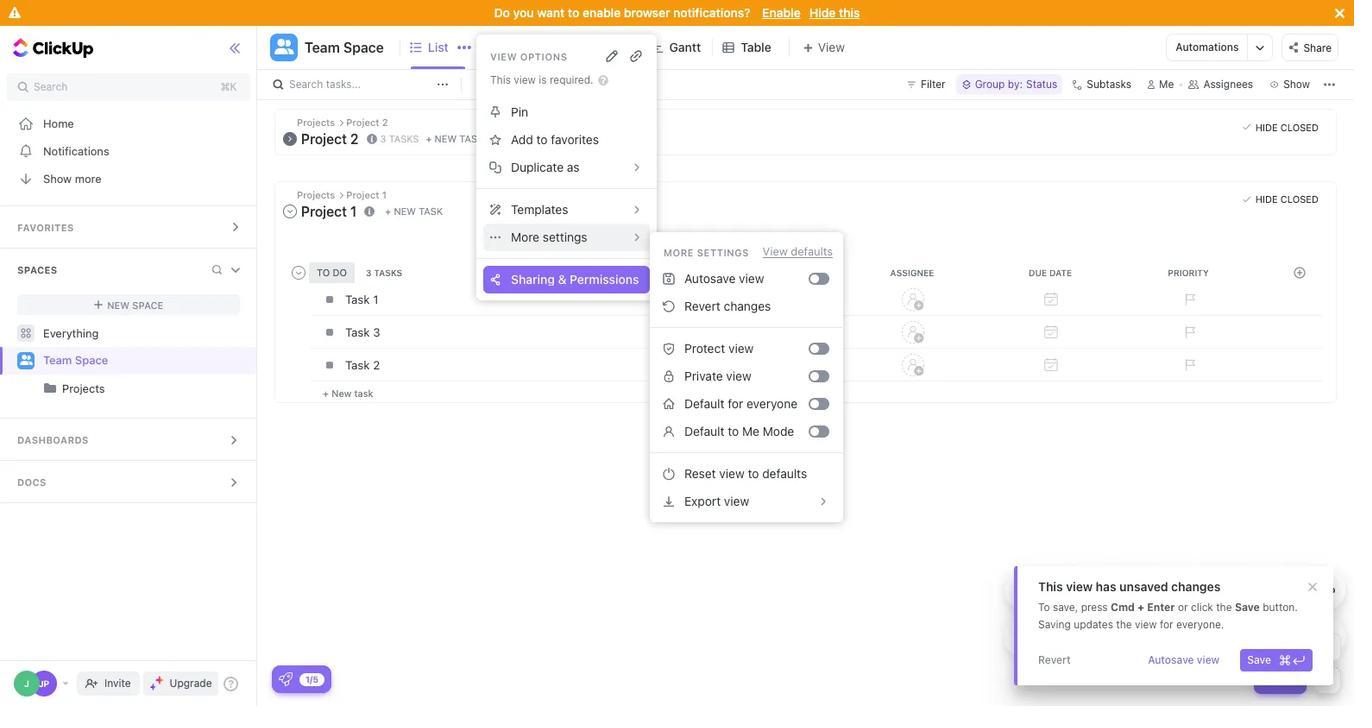 Task type: vqa. For each thing, say whether or not it's contained in the screenshot.
the result
no



Task type: describe. For each thing, give the bounding box(es) containing it.
save button
[[1241, 649, 1313, 672]]

default
[[684, 424, 725, 438]]

onboarding checklist button element
[[279, 672, 293, 686]]

show more
[[43, 171, 101, 185]]

list link
[[428, 26, 472, 69]]

gantt
[[669, 40, 701, 54]]

1 vertical spatial more
[[664, 246, 694, 258]]

‎task for ‎task 1
[[345, 292, 370, 306]]

default to me mode
[[684, 424, 794, 438]]

1 vertical spatial me
[[742, 424, 760, 438]]

1 horizontal spatial + new task
[[385, 205, 443, 217]]

view options
[[490, 50, 568, 62]]

& for csv
[[1225, 585, 1231, 596]]

share button
[[1282, 34, 1339, 61]]

task inside 3 tasks + new task
[[459, 133, 484, 144]]

board link
[[505, 26, 545, 69]]

hide closed for hide closed button for top list info image
[[1256, 121, 1319, 132]]

excel
[[1197, 585, 1222, 596]]

enter
[[1147, 601, 1175, 614]]

everyone.
[[1176, 618, 1224, 631]]

for
[[1160, 618, 1174, 631]]

1 horizontal spatial task
[[419, 205, 443, 217]]

table link
[[741, 26, 778, 69]]

enable
[[762, 5, 801, 20]]

invite
[[104, 677, 131, 690]]

this
[[1038, 579, 1063, 594]]

board
[[505, 40, 539, 54]]

team space link
[[43, 347, 242, 375]]

team space for team space button
[[305, 40, 384, 55]]

revert for revert changes
[[684, 299, 721, 313]]

0 horizontal spatial autosave view
[[684, 271, 764, 286]]

space for team space button
[[343, 40, 384, 55]]

favorites
[[17, 222, 74, 233]]

gantt link
[[669, 26, 708, 69]]

table
[[741, 40, 771, 54]]

to
[[1038, 601, 1050, 614]]

notifications
[[43, 144, 109, 158]]

calendar link
[[578, 26, 637, 69]]

team space button
[[298, 28, 384, 66]]

home link
[[0, 110, 258, 137]]

me button
[[1140, 74, 1181, 95]]

everything link
[[0, 319, 258, 347]]

1 vertical spatial the
[[1116, 618, 1132, 631]]

0 vertical spatial hide
[[809, 5, 836, 20]]

new inside 3 tasks + new task
[[435, 133, 457, 144]]

or
[[1178, 601, 1188, 614]]

assignees button
[[1181, 74, 1261, 95]]

do you want to enable browser notifications? enable hide this
[[494, 5, 860, 20]]

has
[[1096, 579, 1117, 594]]

upgrade link
[[143, 672, 219, 696]]

1 vertical spatial more settings
[[664, 246, 749, 258]]

add to favorites button
[[483, 126, 650, 154]]

home
[[43, 116, 74, 130]]

you
[[513, 5, 534, 20]]

default to me mode button
[[657, 418, 809, 445]]

export view button
[[657, 488, 836, 515]]

pin
[[511, 104, 528, 119]]

0 vertical spatial the
[[1216, 601, 1232, 614]]

export view
[[684, 494, 749, 508]]

revert changes
[[684, 299, 771, 313]]

1 horizontal spatial autosave view button
[[1141, 649, 1227, 672]]

view for view defaults
[[763, 244, 788, 258]]

0 horizontal spatial autosave
[[684, 271, 736, 286]]

to inside button
[[748, 466, 759, 481]]

view up revert changes button
[[739, 271, 764, 286]]

calendar
[[578, 40, 630, 54]]

1 vertical spatial list info image
[[365, 206, 375, 216]]

‎task for ‎task 2
[[345, 358, 370, 372]]

‎task 2 link
[[341, 350, 840, 379]]

2
[[373, 358, 380, 372]]

options
[[520, 50, 568, 62]]

unsaved
[[1120, 579, 1168, 594]]

button.
[[1263, 601, 1298, 614]]

save,
[[1053, 601, 1078, 614]]

hide for hide closed button for top list info image
[[1256, 121, 1278, 132]]

view for view options
[[490, 50, 517, 62]]

search for search
[[34, 80, 68, 93]]

favorites button
[[0, 206, 258, 248]]

1 horizontal spatial settings
[[697, 246, 749, 258]]

+ inside 3 tasks + new task
[[426, 133, 432, 144]]

view defaults
[[763, 244, 833, 258]]

pin button
[[483, 98, 650, 126]]

reset view to defaults
[[684, 466, 807, 481]]

csv
[[1234, 585, 1254, 596]]

add to favorites
[[511, 132, 599, 147]]

1
[[373, 292, 378, 306]]

3 tasks + new task
[[380, 133, 484, 144]]

press
[[1081, 601, 1108, 614]]

‎task 1 link
[[341, 284, 840, 314]]

to right add
[[536, 132, 548, 147]]

1 closed from the top
[[1281, 121, 1319, 132]]

search tasks...
[[289, 78, 361, 91]]

browser
[[624, 5, 670, 20]]

share
[[1304, 41, 1332, 54]]

assignees
[[1204, 78, 1253, 91]]

excel & csv link
[[1177, 568, 1259, 611]]

sharing & permissions button
[[483, 266, 650, 293]]

defaults inside button
[[762, 466, 807, 481]]

3 inside 3 tasks + new task
[[380, 133, 386, 144]]

0 horizontal spatial autosave view button
[[657, 265, 809, 293]]

notifications link
[[0, 137, 258, 165]]

settings inside dropdown button
[[543, 230, 587, 244]]

new down ‎task 2
[[332, 387, 352, 398]]

sharing & permissions
[[511, 272, 639, 287]]

everything
[[43, 326, 99, 340]]

tasks...
[[326, 78, 361, 91]]

+ inside this view has unsaved changes to save, press cmd + enter or click the save button. saving updates the view for everyone.
[[1138, 601, 1145, 614]]

want
[[537, 5, 565, 20]]

mode
[[763, 424, 794, 438]]

1 vertical spatial autosave view
[[1148, 653, 1220, 666]]

show
[[43, 171, 72, 185]]

new inside sidebar navigation
[[107, 299, 130, 310]]

2 vertical spatial task
[[354, 387, 373, 398]]

view inside the export view dropdown button
[[724, 494, 749, 508]]



Task type: locate. For each thing, give the bounding box(es) containing it.
search left tasks...
[[289, 78, 323, 91]]

Search tasks... text field
[[289, 73, 432, 97]]

autosave view up revert changes at the right of page
[[684, 271, 764, 286]]

2 vertical spatial space
[[75, 353, 108, 367]]

changes inside button
[[724, 299, 771, 313]]

team space for team space link
[[43, 353, 108, 367]]

changes inside this view has unsaved changes to save, press cmd + enter or click the save button. saving updates the view for everyone.
[[1171, 579, 1221, 594]]

revert button
[[1031, 649, 1078, 672]]

0 vertical spatial defaults
[[791, 244, 833, 258]]

automations button
[[1167, 35, 1248, 60]]

the down cmd
[[1116, 618, 1132, 631]]

+
[[426, 133, 432, 144], [385, 205, 391, 217], [323, 387, 329, 398], [1138, 601, 1145, 614]]

‎task 1
[[345, 292, 378, 306]]

hide closed
[[1256, 121, 1319, 132], [1256, 194, 1319, 205]]

team down everything
[[43, 353, 72, 367]]

0 horizontal spatial revert
[[684, 299, 721, 313]]

docs
[[17, 476, 46, 488]]

search up home
[[34, 80, 68, 93]]

hide for bottommost list info image hide closed button
[[1256, 194, 1278, 205]]

+ new task
[[385, 205, 443, 217], [323, 387, 373, 398]]

0 vertical spatial hide closed button
[[1238, 118, 1323, 136]]

0 horizontal spatial + new task
[[323, 387, 373, 398]]

task left add
[[459, 133, 484, 144]]

0 horizontal spatial space
[[75, 353, 108, 367]]

0 horizontal spatial view
[[490, 50, 517, 62]]

1 horizontal spatial team space
[[305, 40, 384, 55]]

saving
[[1038, 618, 1071, 631]]

1 ‎task from the top
[[345, 292, 370, 306]]

do
[[494, 5, 510, 20]]

0 vertical spatial more
[[511, 230, 539, 244]]

1 vertical spatial 3
[[373, 325, 380, 339]]

view up save,
[[1066, 579, 1093, 594]]

the
[[1216, 601, 1232, 614], [1116, 618, 1132, 631]]

to
[[568, 5, 579, 20], [536, 132, 548, 147], [728, 424, 739, 438], [748, 466, 759, 481]]

changes down view defaults button
[[724, 299, 771, 313]]

team space inside sidebar navigation
[[43, 353, 108, 367]]

2 hide closed from the top
[[1256, 194, 1319, 205]]

0 vertical spatial team space
[[305, 40, 384, 55]]

2 horizontal spatial space
[[343, 40, 384, 55]]

task down save button in the right of the page
[[1277, 673, 1300, 686]]

0 vertical spatial changes
[[724, 299, 771, 313]]

0 vertical spatial autosave view
[[684, 271, 764, 286]]

task 3 link
[[341, 317, 840, 347]]

favorites
[[551, 132, 599, 147]]

defaults down mode
[[762, 466, 807, 481]]

1 horizontal spatial &
[[1225, 585, 1231, 596]]

2 horizontal spatial task
[[459, 133, 484, 144]]

0 horizontal spatial me
[[742, 424, 760, 438]]

1 horizontal spatial search
[[289, 78, 323, 91]]

search for search tasks...
[[289, 78, 323, 91]]

task down ‎task 2
[[354, 387, 373, 398]]

0 vertical spatial me
[[1159, 78, 1174, 91]]

0 horizontal spatial more settings
[[511, 230, 587, 244]]

0 vertical spatial autosave
[[684, 271, 736, 286]]

view down everyone. at the right bottom of the page
[[1197, 653, 1220, 666]]

new down tasks
[[394, 205, 416, 217]]

this view has unsaved changes to save, press cmd + enter or click the save button. saving updates the view for everyone.
[[1038, 579, 1298, 631]]

0 vertical spatial &
[[558, 272, 567, 287]]

sidebar navigation
[[0, 26, 258, 706]]

list
[[428, 40, 449, 54]]

to up the export view dropdown button
[[748, 466, 759, 481]]

task
[[459, 133, 484, 144], [419, 205, 443, 217], [354, 387, 373, 398]]

+ new task down ‎task 2
[[323, 387, 373, 398]]

1 vertical spatial hide closed
[[1256, 194, 1319, 205]]

& left the csv
[[1225, 585, 1231, 596]]

‎task left 2
[[345, 358, 370, 372]]

tasks
[[389, 133, 419, 144]]

me
[[1159, 78, 1174, 91], [742, 424, 760, 438]]

new
[[435, 133, 457, 144], [394, 205, 416, 217], [107, 299, 130, 310], [332, 387, 352, 398]]

space inside button
[[343, 40, 384, 55]]

1 vertical spatial view
[[763, 244, 788, 258]]

2 ‎task from the top
[[345, 358, 370, 372]]

1 vertical spatial team
[[43, 353, 72, 367]]

team up the search tasks...
[[305, 40, 340, 55]]

team space
[[305, 40, 384, 55], [43, 353, 108, 367]]

excel & csv
[[1197, 585, 1254, 596]]

space up projects
[[75, 353, 108, 367]]

1 vertical spatial team space
[[43, 353, 108, 367]]

3 inside task 3 link
[[373, 325, 380, 339]]

more settings
[[511, 230, 587, 244], [664, 246, 749, 258]]

more
[[75, 171, 101, 185]]

view down reset view to defaults button in the bottom of the page
[[724, 494, 749, 508]]

+ new task down tasks
[[385, 205, 443, 217]]

& for permissions
[[558, 272, 567, 287]]

team for team space link
[[43, 353, 72, 367]]

task down '‎task 1'
[[345, 325, 370, 339]]

& inside button
[[558, 272, 567, 287]]

view
[[739, 271, 764, 286], [719, 466, 745, 481], [724, 494, 749, 508], [1066, 579, 1093, 594], [1135, 618, 1157, 631], [1197, 653, 1220, 666]]

hide
[[809, 5, 836, 20], [1256, 121, 1278, 132], [1256, 194, 1278, 205]]

revert for revert
[[1038, 653, 1071, 666]]

more up revert changes at the right of page
[[664, 246, 694, 258]]

team
[[305, 40, 340, 55], [43, 353, 72, 367]]

view
[[490, 50, 517, 62], [763, 244, 788, 258]]

1 horizontal spatial revert
[[1038, 653, 1071, 666]]

dashboards
[[17, 434, 89, 445]]

onboarding checklist button image
[[279, 672, 293, 686]]

0 vertical spatial task
[[345, 325, 370, 339]]

1 vertical spatial task
[[1277, 673, 1300, 686]]

task down 3 tasks + new task
[[419, 205, 443, 217]]

defaults up revert changes button
[[791, 244, 833, 258]]

cmd
[[1111, 601, 1135, 614]]

team inside sidebar navigation
[[43, 353, 72, 367]]

0 horizontal spatial search
[[34, 80, 68, 93]]

0 horizontal spatial more
[[511, 230, 539, 244]]

1 hide closed button from the top
[[1238, 118, 1323, 136]]

autosave down 'for' in the right of the page
[[1148, 653, 1194, 666]]

0 horizontal spatial settings
[[543, 230, 587, 244]]

0 vertical spatial team
[[305, 40, 340, 55]]

1 horizontal spatial autosave
[[1148, 653, 1194, 666]]

updates
[[1074, 618, 1113, 631]]

0 vertical spatial revert
[[684, 299, 721, 313]]

1 vertical spatial &
[[1225, 585, 1231, 596]]

autosave
[[684, 271, 736, 286], [1148, 653, 1194, 666]]

permissions
[[570, 272, 639, 287]]

search
[[289, 78, 323, 91], [34, 80, 68, 93]]

1 vertical spatial space
[[132, 299, 163, 310]]

0 vertical spatial 3
[[380, 133, 386, 144]]

1 horizontal spatial team
[[305, 40, 340, 55]]

0 vertical spatial closed
[[1281, 121, 1319, 132]]

view inside reset view to defaults button
[[719, 466, 745, 481]]

1 vertical spatial revert
[[1038, 653, 1071, 666]]

1 projects link from the left
[[2, 375, 242, 402]]

2 vertical spatial hide
[[1256, 194, 1278, 205]]

1 vertical spatial ‎task
[[345, 358, 370, 372]]

2 closed from the top
[[1281, 194, 1319, 205]]

1 horizontal spatial space
[[132, 299, 163, 310]]

0 vertical spatial task
[[459, 133, 484, 144]]

task for task 3
[[345, 325, 370, 339]]

‎task left 1
[[345, 292, 370, 306]]

0 vertical spatial view
[[490, 50, 517, 62]]

0 vertical spatial autosave view button
[[657, 265, 809, 293]]

2 hide closed button from the top
[[1238, 191, 1323, 208]]

1 horizontal spatial me
[[1159, 78, 1174, 91]]

autosave view
[[684, 271, 764, 286], [1148, 653, 1220, 666]]

view up revert changes button
[[763, 244, 788, 258]]

1 vertical spatial task
[[419, 205, 443, 217]]

settings up sharing & permissions button
[[543, 230, 587, 244]]

1 horizontal spatial autosave view
[[1148, 653, 1220, 666]]

view left 'for' in the right of the page
[[1135, 618, 1157, 631]]

0 horizontal spatial the
[[1116, 618, 1132, 631]]

more settings inside dropdown button
[[511, 230, 587, 244]]

1 horizontal spatial view
[[763, 244, 788, 258]]

1 vertical spatial closed
[[1281, 194, 1319, 205]]

view left options
[[490, 50, 517, 62]]

1 vertical spatial + new task
[[323, 387, 373, 398]]

save inside button
[[1247, 653, 1271, 666]]

space up search tasks... text field
[[343, 40, 384, 55]]

more settings up the sharing on the top left
[[511, 230, 587, 244]]

reset
[[684, 466, 716, 481]]

projects
[[62, 382, 105, 395]]

space for team space link
[[75, 353, 108, 367]]

1 vertical spatial settings
[[697, 246, 749, 258]]

1 horizontal spatial more
[[664, 246, 694, 258]]

0 horizontal spatial task
[[345, 325, 370, 339]]

user group image
[[19, 355, 32, 365]]

& right the sharing on the top left
[[558, 272, 567, 287]]

autosave view button down everyone. at the right bottom of the page
[[1141, 649, 1227, 672]]

task 3
[[345, 325, 380, 339]]

notifications?
[[673, 5, 751, 20]]

1 vertical spatial defaults
[[762, 466, 807, 481]]

0 vertical spatial space
[[343, 40, 384, 55]]

hide closed button for bottommost list info image
[[1238, 191, 1323, 208]]

revert changes button
[[657, 293, 836, 320]]

save inside this view has unsaved changes to save, press cmd + enter or click the save button. saving updates the view for everyone.
[[1235, 601, 1260, 614]]

0 horizontal spatial team
[[43, 353, 72, 367]]

new space
[[107, 299, 163, 310]]

me left mode
[[742, 424, 760, 438]]

1 horizontal spatial more settings
[[664, 246, 749, 258]]

team space up tasks...
[[305, 40, 384, 55]]

0 vertical spatial ‎task
[[345, 292, 370, 306]]

more settings up revert changes at the right of page
[[664, 246, 749, 258]]

1 vertical spatial changes
[[1171, 579, 1221, 594]]

search inside sidebar navigation
[[34, 80, 68, 93]]

to right default
[[728, 424, 739, 438]]

0 vertical spatial + new task
[[385, 205, 443, 217]]

click
[[1191, 601, 1213, 614]]

team for team space button
[[305, 40, 340, 55]]

0 vertical spatial settings
[[543, 230, 587, 244]]

changes up click
[[1171, 579, 1221, 594]]

1 horizontal spatial changes
[[1171, 579, 1221, 594]]

hide closed for bottommost list info image hide closed button
[[1256, 194, 1319, 205]]

space
[[343, 40, 384, 55], [132, 299, 163, 310], [75, 353, 108, 367]]

⌘k
[[221, 80, 237, 93]]

1 vertical spatial autosave view button
[[1141, 649, 1227, 672]]

settings
[[543, 230, 587, 244], [697, 246, 749, 258]]

closed
[[1281, 121, 1319, 132], [1281, 194, 1319, 205]]

task
[[345, 325, 370, 339], [1277, 673, 1300, 686]]

team inside button
[[305, 40, 340, 55]]

1 vertical spatial autosave
[[1148, 653, 1194, 666]]

0 horizontal spatial task
[[354, 387, 373, 398]]

new right tasks
[[435, 133, 457, 144]]

to right want
[[568, 5, 579, 20]]

more up the sharing on the top left
[[511, 230, 539, 244]]

0 horizontal spatial team space
[[43, 353, 108, 367]]

task for task
[[1277, 673, 1300, 686]]

1 horizontal spatial task
[[1277, 673, 1300, 686]]

0 horizontal spatial changes
[[724, 299, 771, 313]]

reset view to defaults button
[[657, 460, 836, 488]]

3 left tasks
[[380, 133, 386, 144]]

view up export view
[[719, 466, 745, 481]]

0 vertical spatial hide closed
[[1256, 121, 1319, 132]]

the down 'excel & csv'
[[1216, 601, 1232, 614]]

autosave view down everyone. at the right bottom of the page
[[1148, 653, 1220, 666]]

autosave up revert changes at the right of page
[[684, 271, 736, 286]]

2 projects link from the left
[[62, 375, 242, 402]]

autosave view button up revert changes at the right of page
[[657, 265, 809, 293]]

3 up 2
[[373, 325, 380, 339]]

team space inside button
[[305, 40, 384, 55]]

automations
[[1176, 41, 1239, 54]]

0 vertical spatial more settings
[[511, 230, 587, 244]]

settings up revert changes at the right of page
[[697, 246, 749, 258]]

new up the everything link
[[107, 299, 130, 310]]

1 hide closed from the top
[[1256, 121, 1319, 132]]

‎task inside 'link'
[[345, 292, 370, 306]]

0 vertical spatial list info image
[[366, 134, 377, 144]]

3
[[380, 133, 386, 144], [373, 325, 380, 339]]

more settings button
[[483, 224, 650, 251]]

more inside dropdown button
[[511, 230, 539, 244]]

this
[[839, 5, 860, 20]]

hide closed button for top list info image
[[1238, 118, 1323, 136]]

1 vertical spatial hide
[[1256, 121, 1278, 132]]

view defaults button
[[763, 244, 833, 258]]

1 vertical spatial hide closed button
[[1238, 191, 1323, 208]]

me left assignees button on the top of page
[[1159, 78, 1174, 91]]

‎task 2
[[345, 358, 380, 372]]

sharing
[[511, 272, 555, 287]]

team space down everything
[[43, 353, 108, 367]]

revert
[[684, 299, 721, 313], [1038, 653, 1071, 666]]

1 horizontal spatial the
[[1216, 601, 1232, 614]]

0 horizontal spatial &
[[558, 272, 567, 287]]

space up the everything link
[[132, 299, 163, 310]]

list info image
[[366, 134, 377, 144], [365, 206, 375, 216]]



